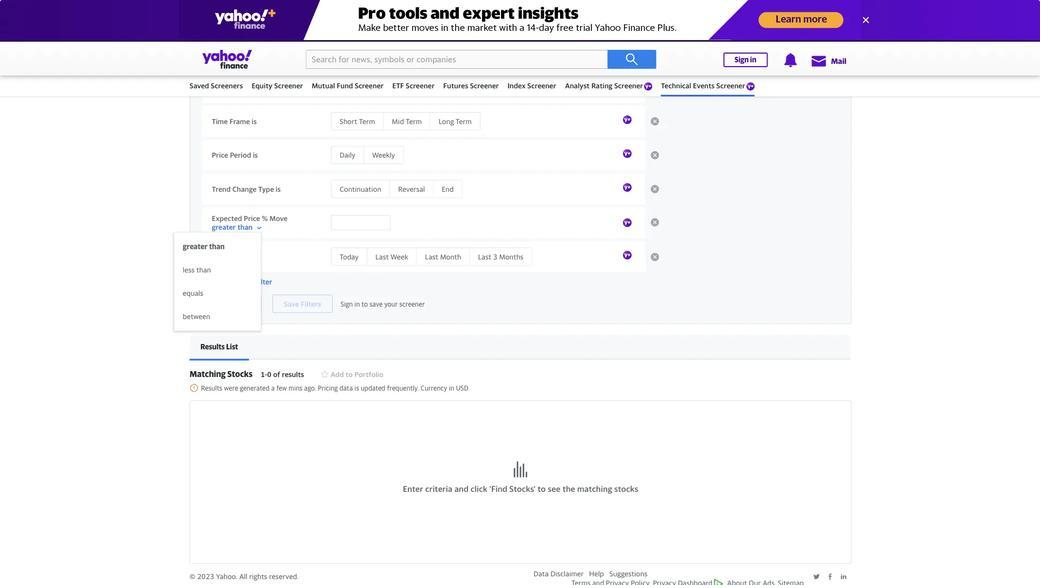 Task type: describe. For each thing, give the bounding box(es) containing it.
short term
[[340, 117, 375, 125]]

short
[[340, 117, 357, 125]]

few
[[276, 384, 287, 392]]

period
[[230, 151, 251, 159]]

add pattern name
[[346, 50, 405, 58]]

2 horizontal spatial to
[[538, 484, 546, 494]]

filter
[[256, 278, 272, 286]]

pricing
[[318, 384, 338, 392]]

sign for sign in
[[735, 56, 749, 64]]

yahoo finance invest
[[618, 59, 688, 67]]

(intraday)
[[251, 17, 284, 25]]

add for add to portfolio
[[331, 370, 344, 379]]

mobile link
[[307, 31, 329, 40]]

end
[[442, 185, 454, 193]]

long term
[[439, 117, 472, 125]]

mid for mid term
[[392, 117, 404, 125]]

videos
[[440, 59, 462, 67]]

months
[[499, 252, 524, 261]]

generated
[[240, 384, 270, 392]]

results were generated a few mins ago. pricing data is updated frequently. currency in usd
[[201, 384, 468, 392]]

0 horizontal spatial greater
[[183, 242, 208, 251]]

remove price period image
[[651, 151, 659, 160]]

outlook
[[212, 83, 238, 91]]

my portfolio link
[[304, 52, 346, 73]]

save
[[284, 300, 299, 308]]

pattern name is
[[212, 49, 266, 58]]

click
[[471, 484, 487, 494]]

remove market cap (intraday) image
[[651, 17, 659, 25]]

markets
[[362, 59, 389, 67]]

technical events screener
[[661, 81, 745, 90]]

save
[[370, 300, 383, 308]]

finance left plus
[[501, 59, 527, 67]]

1 horizontal spatial mail
[[831, 57, 846, 66]]

remove outlook image
[[651, 83, 659, 92]]

close image
[[860, 14, 871, 25]]

of
[[273, 370, 280, 379]]

is inside screener results element
[[354, 384, 359, 392]]

1 horizontal spatial pattern
[[361, 50, 385, 58]]

results
[[282, 370, 304, 379]]

sports link
[[167, 31, 187, 40]]

trend
[[212, 185, 231, 193]]

help
[[589, 570, 604, 578]]

0 horizontal spatial pattern
[[212, 49, 236, 58]]

list
[[226, 343, 238, 351]]

updated
[[361, 384, 385, 392]]

1 horizontal spatial to
[[361, 300, 368, 308]]

continuation button
[[332, 180, 390, 197]]

price period is
[[212, 151, 258, 159]]

4 screener from the left
[[470, 81, 499, 90]]

remove time frame image
[[651, 117, 659, 126]]

today
[[340, 252, 359, 261]]

small
[[340, 17, 357, 25]]

premium yahoo finance logo image
[[545, 59, 553, 67]]

is right frame
[[252, 117, 257, 125]]

results for results were generated a few mins ago. pricing data is updated frequently. currency in usd
[[201, 384, 222, 392]]

last month button
[[417, 248, 470, 265]]

time frame is
[[212, 117, 257, 125]]

bearish button
[[369, 79, 409, 96]]

term for mid term
[[406, 117, 422, 125]]

last week
[[375, 252, 408, 261]]

sign in link
[[723, 53, 768, 67]]

markets link
[[362, 52, 389, 73]]

my portfolio
[[304, 59, 346, 67]]

matching stocks
[[190, 369, 253, 379]]

entertainment
[[205, 31, 251, 40]]

'find
[[489, 484, 507, 494]]

filters
[[301, 300, 321, 308]]

yahoo finance invest link
[[618, 52, 688, 73]]

trend change type is
[[212, 185, 281, 193]]

2 vertical spatial than
[[196, 266, 211, 274]]

last 3 months
[[478, 252, 524, 261]]

add for add pattern name
[[346, 50, 359, 58]]

1 vertical spatial screeners
[[211, 81, 243, 90]]

portfolio inside screener results element
[[354, 370, 383, 379]]

in inside screener results element
[[449, 384, 454, 392]]

add another filter button
[[202, 277, 272, 287]]

finance down the remove pattern name icon
[[640, 59, 666, 67]]

equals
[[183, 289, 203, 297]]

rating
[[591, 81, 613, 90]]

portfolio inside navigation
[[316, 59, 346, 67]]

between
[[183, 312, 210, 321]]

mid for mid cap
[[388, 17, 400, 25]]

mutual fund screener link
[[312, 76, 384, 95]]

results list link
[[190, 335, 249, 361]]

1-
[[261, 370, 267, 379]]

market cap (intraday)
[[212, 17, 284, 25]]

data
[[534, 570, 549, 578]]

small cap
[[340, 17, 371, 25]]

yahoo finance plus
[[479, 59, 542, 67]]

screener inside "link"
[[614, 81, 643, 90]]

invest
[[668, 59, 688, 67]]

cap for mid
[[402, 17, 414, 25]]

sign in to save your screener
[[341, 300, 425, 308]]

data
[[340, 384, 353, 392]]

1 horizontal spatial mail link
[[811, 51, 846, 70]]

cap for market
[[237, 17, 250, 25]]

and
[[454, 484, 469, 494]]

etf screener link
[[392, 76, 435, 95]]

saved screeners link
[[190, 76, 243, 95]]

see
[[548, 484, 560, 494]]

another
[[228, 278, 254, 286]]

search image
[[625, 53, 638, 66]]

yahoo finance plus link
[[479, 52, 553, 75]]

more...
[[346, 31, 368, 40]]

analyst rating screener link
[[565, 76, 652, 95]]

add to portfolio
[[331, 370, 383, 379]]

'
[[534, 484, 536, 494]]

index screener
[[508, 81, 556, 90]]

remove trend change type image
[[651, 185, 659, 193]]

index screener link
[[508, 76, 556, 95]]

weekly button
[[364, 146, 403, 163]]

cap for small
[[358, 17, 371, 25]]

futures screener link
[[443, 76, 499, 95]]

3 screener from the left
[[406, 81, 435, 90]]

expected
[[212, 214, 242, 222]]

1 vertical spatial greater than
[[183, 242, 225, 251]]

add for add another filter
[[213, 278, 227, 286]]

search link
[[268, 31, 290, 40]]

7 screener from the left
[[716, 81, 745, 90]]

Search for news, symbols or companies text field
[[306, 50, 608, 69]]

remove event date image
[[651, 253, 659, 261]]

data disclaimer link
[[534, 570, 584, 578]]

cap for mega
[[498, 17, 510, 25]]

0 vertical spatial mail
[[59, 31, 73, 40]]

%
[[262, 214, 268, 222]]

0 vertical spatial news link
[[90, 31, 107, 40]]

technical
[[661, 81, 691, 90]]

finance up saved on the left
[[190, 59, 215, 67]]

frequently.
[[387, 384, 419, 392]]

2023
[[197, 572, 214, 581]]



Task type: vqa. For each thing, say whether or not it's contained in the screenshot.
first EST from the right
no



Task type: locate. For each thing, give the bounding box(es) containing it.
0 horizontal spatial mail link
[[59, 31, 73, 40]]

bearish
[[377, 83, 401, 91]]

0 vertical spatial price
[[212, 151, 228, 159]]

0 horizontal spatial portfolio
[[316, 59, 346, 67]]

usd
[[456, 384, 468, 392]]

5 cap from the left
[[498, 17, 510, 25]]

in left the "usd"
[[449, 384, 454, 392]]

cap inside 'button'
[[402, 17, 414, 25]]

cap left large on the left top of page
[[402, 17, 414, 25]]

0 vertical spatial mid
[[388, 17, 400, 25]]

remove expected price % move image
[[651, 218, 659, 227]]

add up results were generated a few mins ago. pricing data is updated frequently. currency in usd
[[331, 370, 344, 379]]

mins
[[289, 384, 303, 392]]

add inside screener results element
[[331, 370, 344, 379]]

2 horizontal spatial add
[[346, 50, 359, 58]]

0 horizontal spatial home
[[23, 31, 42, 40]]

0 horizontal spatial add
[[213, 278, 227, 286]]

sign left the save
[[341, 300, 353, 308]]

market
[[212, 17, 235, 25]]

0 vertical spatial in
[[750, 56, 756, 64]]

1 vertical spatial news
[[406, 59, 424, 67]]

greater than up the 'less than'
[[183, 242, 225, 251]]

0 vertical spatial sign
[[735, 56, 749, 64]]

last left month
[[425, 252, 438, 261]]

name
[[238, 49, 257, 58], [387, 50, 405, 58]]

home
[[23, 31, 42, 40], [217, 59, 237, 67]]

yahoo finance premium logo image
[[644, 82, 652, 90], [746, 82, 755, 90]]

follow on facebook image
[[827, 573, 834, 580]]

to up data
[[346, 370, 353, 379]]

term right short
[[359, 117, 375, 125]]

0 horizontal spatial term
[[359, 117, 375, 125]]

0 horizontal spatial screeners
[[211, 81, 243, 90]]

last month
[[425, 252, 461, 261]]

0 vertical spatial portfolio
[[316, 59, 346, 67]]

0 horizontal spatial sign
[[341, 300, 353, 308]]

2 cap from the left
[[358, 17, 371, 25]]

1 horizontal spatial greater
[[212, 223, 236, 231]]

add inside button
[[213, 278, 227, 286]]

yahoo.
[[216, 572, 237, 581]]

to right '
[[538, 484, 546, 494]]

1 vertical spatial in
[[354, 300, 360, 308]]

0 vertical spatial stocks
[[227, 369, 253, 379]]

1 vertical spatial price
[[244, 214, 260, 222]]

sign in
[[735, 56, 756, 64]]

1 vertical spatial greater
[[183, 242, 208, 251]]

long term button
[[430, 113, 480, 130]]

pattern up 'markets' at the left top of the page
[[361, 50, 385, 58]]

yahoo for yahoo finance plus
[[479, 59, 499, 67]]

term for long term
[[456, 117, 472, 125]]

portfolio right the my
[[316, 59, 346, 67]]

1 horizontal spatial term
[[406, 117, 422, 125]]

bullish button
[[332, 79, 369, 96]]

sign
[[735, 56, 749, 64], [341, 300, 353, 308]]

yahoo finance premium logo image for technical events screener
[[746, 82, 755, 90]]

0 vertical spatial news
[[90, 31, 107, 40]]

1 horizontal spatial yahoo finance premium logo image
[[746, 82, 755, 90]]

navigation
[[0, 49, 1040, 96]]

results for results list
[[200, 343, 225, 351]]

0 horizontal spatial price
[[212, 151, 228, 159]]

term left long
[[406, 117, 422, 125]]

yahoo for yahoo finance invest
[[618, 59, 639, 67]]

enter criteria and click 'find stocks ' to see the matching stocks
[[403, 484, 638, 494]]

is right data
[[354, 384, 359, 392]]

ago.
[[304, 384, 316, 392]]

in left notifications "icon"
[[750, 56, 756, 64]]

stocks
[[614, 484, 638, 494]]

futures
[[443, 81, 468, 90]]

search
[[268, 31, 290, 40]]

2 horizontal spatial last
[[478, 252, 491, 261]]

last left 3
[[478, 252, 491, 261]]

1 term from the left
[[359, 117, 375, 125]]

news link
[[90, 31, 107, 40], [406, 52, 424, 73]]

news link left the finance link
[[90, 31, 107, 40]]

news inside navigation
[[406, 59, 424, 67]]

cap right mega
[[498, 17, 510, 25]]

stocks up were
[[227, 369, 253, 379]]

mid inside 'button'
[[388, 17, 400, 25]]

mega cap
[[479, 17, 510, 25]]

0
[[267, 370, 271, 379]]

price
[[212, 151, 228, 159], [244, 214, 260, 222]]

1 vertical spatial to
[[346, 370, 353, 379]]

news link up etf screener
[[406, 52, 424, 73]]

3 term from the left
[[456, 117, 472, 125]]

mail right home link
[[59, 31, 73, 40]]

portfolio
[[316, 59, 346, 67], [354, 370, 383, 379]]

finance
[[125, 31, 149, 40], [190, 59, 215, 67], [501, 59, 527, 67], [640, 59, 666, 67]]

1 horizontal spatial add
[[331, 370, 344, 379]]

term right long
[[456, 117, 472, 125]]

screeners up analyst
[[569, 59, 602, 67]]

2 last from the left
[[425, 252, 438, 261]]

try the new yahoo finance image
[[723, 55, 846, 70]]

continuation
[[340, 185, 381, 193]]

data disclaimer help suggestions
[[534, 570, 647, 578]]

mobile
[[307, 31, 329, 40]]

cap inside button
[[450, 17, 462, 25]]

0 horizontal spatial name
[[238, 49, 257, 58]]

0 horizontal spatial news
[[90, 31, 107, 40]]

1 vertical spatial mail
[[831, 57, 846, 66]]

cap right small
[[358, 17, 371, 25]]

mail link right notifications "icon"
[[811, 51, 846, 70]]

yahoo finance premium logo image inside analyst rating screener "link"
[[644, 82, 652, 90]]

portfolio up updated
[[354, 370, 383, 379]]

0 horizontal spatial news link
[[90, 31, 107, 40]]

news for news link to the top
[[90, 31, 107, 40]]

suggestions link
[[609, 570, 647, 578]]

© 2023 yahoo. all rights reserved.
[[190, 572, 299, 581]]

time
[[212, 117, 228, 125]]

in for sign in to save your screener
[[354, 300, 360, 308]]

last left week
[[375, 252, 389, 261]]

0 horizontal spatial last
[[375, 252, 389, 261]]

yahoo finance premium logo image down yahoo finance invest
[[644, 82, 652, 90]]

greater down expected
[[212, 223, 236, 231]]

cap for large
[[450, 17, 462, 25]]

0 vertical spatial greater than
[[212, 223, 253, 231]]

0 vertical spatial add
[[346, 50, 359, 58]]

0 horizontal spatial yahoo
[[479, 59, 499, 67]]

last inside button
[[375, 252, 389, 261]]

yahoo finance premium logo image down sign in link
[[746, 82, 755, 90]]

cap inside button
[[358, 17, 371, 25]]

watchlists link
[[253, 52, 288, 75]]

large cap button
[[422, 12, 471, 29]]

reversal
[[398, 185, 425, 193]]

news for the bottommost news link
[[406, 59, 424, 67]]

stocks
[[227, 369, 253, 379], [509, 484, 534, 494]]

term for short term
[[359, 117, 375, 125]]

2 vertical spatial to
[[538, 484, 546, 494]]

term
[[359, 117, 375, 125], [406, 117, 422, 125], [456, 117, 472, 125]]

1 vertical spatial stocks
[[509, 484, 534, 494]]

1 yahoo from the left
[[479, 59, 499, 67]]

1 horizontal spatial home
[[217, 59, 237, 67]]

add left another
[[213, 278, 227, 286]]

2 yahoo finance premium logo image from the left
[[746, 82, 755, 90]]

1 horizontal spatial news
[[406, 59, 424, 67]]

pattern up 'finance home'
[[212, 49, 236, 58]]

last
[[375, 252, 389, 261], [425, 252, 438, 261], [478, 252, 491, 261]]

stocks right 'find
[[509, 484, 534, 494]]

news up etf screener
[[406, 59, 424, 67]]

1 horizontal spatial portfolio
[[354, 370, 383, 379]]

results inside "link"
[[200, 343, 225, 351]]

enter
[[403, 484, 423, 494]]

small cap button
[[332, 12, 379, 29]]

yahoo finance premium logo image inside technical events screener link
[[746, 82, 755, 90]]

move
[[270, 214, 288, 222]]

2 term from the left
[[406, 117, 422, 125]]

finance link
[[125, 31, 149, 40]]

type
[[258, 185, 274, 193]]

expected price % move
[[212, 214, 288, 222]]

greater than down expected
[[212, 223, 253, 231]]

1 horizontal spatial in
[[449, 384, 454, 392]]

1 vertical spatial results
[[201, 384, 222, 392]]

0 vertical spatial mail link
[[59, 31, 73, 40]]

0 horizontal spatial in
[[354, 300, 360, 308]]

0 vertical spatial greater
[[212, 223, 236, 231]]

videos link
[[440, 52, 462, 73]]

2 horizontal spatial in
[[750, 56, 756, 64]]

futures screener
[[443, 81, 499, 90]]

follow on linkedin image
[[840, 573, 847, 580]]

mid term
[[392, 117, 422, 125]]

is up watchlists
[[261, 49, 266, 58]]

screeners
[[569, 59, 602, 67], [211, 81, 243, 90]]

mid up 'add pattern name'
[[388, 17, 400, 25]]

1 vertical spatial news link
[[406, 52, 424, 73]]

sign up technical events screener link
[[735, 56, 749, 64]]

1 vertical spatial than
[[209, 242, 225, 251]]

news
[[90, 31, 107, 40], [406, 59, 424, 67]]

1 last from the left
[[375, 252, 389, 261]]

1 horizontal spatial screeners
[[569, 59, 602, 67]]

name up 'markets' at the left top of the page
[[387, 50, 405, 58]]

yahoo up futures screener
[[479, 59, 499, 67]]

0 horizontal spatial mail
[[59, 31, 73, 40]]

add down more...
[[346, 50, 359, 58]]

results down matching
[[201, 384, 222, 392]]

screener results element
[[179, 335, 861, 564]]

pattern
[[212, 49, 236, 58], [361, 50, 385, 58]]

1 horizontal spatial last
[[425, 252, 438, 261]]

1 horizontal spatial price
[[244, 214, 260, 222]]

2 yahoo from the left
[[618, 59, 639, 67]]

etf
[[392, 81, 404, 90]]

saved screeners
[[190, 81, 243, 90]]

yahoo finance premium logo image for analyst rating screener
[[644, 82, 652, 90]]

0 horizontal spatial yahoo finance premium logo image
[[644, 82, 652, 90]]

a
[[271, 384, 275, 392]]

to left the save
[[361, 300, 368, 308]]

None text field
[[331, 215, 391, 230]]

mid inside button
[[392, 117, 404, 125]]

last week button
[[367, 248, 417, 265]]

in left the save
[[354, 300, 360, 308]]

last for last 3 months
[[478, 252, 491, 261]]

last for last month
[[425, 252, 438, 261]]

1 vertical spatial portfolio
[[354, 370, 383, 379]]

week
[[391, 252, 408, 261]]

than right "less" on the top left of page
[[196, 266, 211, 274]]

0 vertical spatial home
[[23, 31, 42, 40]]

cap right market
[[237, 17, 250, 25]]

1 screener from the left
[[274, 81, 303, 90]]

news left the finance link
[[90, 31, 107, 40]]

finance left sports link
[[125, 31, 149, 40]]

1 horizontal spatial stocks
[[509, 484, 534, 494]]

2 screener from the left
[[355, 81, 384, 90]]

1 horizontal spatial yahoo
[[618, 59, 639, 67]]

1 horizontal spatial news link
[[406, 52, 424, 73]]

technical events screener link
[[661, 76, 755, 95]]

reserved.
[[269, 572, 299, 581]]

mail link
[[59, 31, 73, 40], [811, 51, 846, 70]]

yahoo up analyst rating screener "link"
[[618, 59, 639, 67]]

currency
[[421, 384, 447, 392]]

last 3 months button
[[470, 248, 532, 265]]

notifications image
[[783, 53, 798, 67]]

2 horizontal spatial term
[[456, 117, 472, 125]]

mail
[[59, 31, 73, 40], [831, 57, 846, 66]]

is right outlook
[[240, 83, 245, 91]]

sports
[[167, 31, 187, 40]]

last for last week
[[375, 252, 389, 261]]

5 screener from the left
[[527, 81, 556, 90]]

0 vertical spatial results
[[200, 343, 225, 351]]

entertainment link
[[205, 31, 251, 40]]

were
[[224, 384, 238, 392]]

sign for sign in to save your screener
[[341, 300, 353, 308]]

0 vertical spatial screeners
[[569, 59, 602, 67]]

1 horizontal spatial sign
[[735, 56, 749, 64]]

price left period
[[212, 151, 228, 159]]

1 vertical spatial mail link
[[811, 51, 846, 70]]

3 cap from the left
[[402, 17, 414, 25]]

screeners down 'finance home'
[[211, 81, 243, 90]]

3
[[493, 252, 497, 261]]

2 vertical spatial in
[[449, 384, 454, 392]]

finance home
[[190, 59, 237, 67]]

1 vertical spatial add
[[213, 278, 227, 286]]

than down expected
[[209, 242, 225, 251]]

mail link right home link
[[59, 31, 73, 40]]

your
[[384, 300, 398, 308]]

results left list
[[200, 343, 225, 351]]

matching
[[577, 484, 612, 494]]

1 vertical spatial sign
[[341, 300, 353, 308]]

frame
[[230, 117, 250, 125]]

0 vertical spatial than
[[238, 223, 253, 231]]

events
[[693, 81, 715, 90]]

cap right large on the left top of page
[[450, 17, 462, 25]]

is right type
[[276, 185, 281, 193]]

less
[[183, 266, 195, 274]]

1 horizontal spatial name
[[387, 50, 405, 58]]

remove pattern name image
[[651, 49, 659, 58]]

2 vertical spatial add
[[331, 370, 344, 379]]

mid down bearish 'button'
[[392, 117, 404, 125]]

1 vertical spatial home
[[217, 59, 237, 67]]

follow on twitter image
[[813, 573, 820, 580]]

than down expected price % move
[[238, 223, 253, 231]]

0 vertical spatial to
[[361, 300, 368, 308]]

1 yahoo finance premium logo image from the left
[[644, 82, 652, 90]]

price left % on the left of the page
[[244, 214, 260, 222]]

name up watchlists
[[238, 49, 257, 58]]

4 cap from the left
[[450, 17, 462, 25]]

0 horizontal spatial to
[[346, 370, 353, 379]]

today button
[[332, 248, 367, 265]]

screeners link
[[569, 52, 602, 73]]

mail right notifications "icon"
[[831, 57, 846, 66]]

in for sign in
[[750, 56, 756, 64]]

1 cap from the left
[[237, 17, 250, 25]]

0 horizontal spatial stocks
[[227, 369, 253, 379]]

cap inside button
[[498, 17, 510, 25]]

suggestions
[[609, 570, 647, 578]]

greater up the 'less than'
[[183, 242, 208, 251]]

1 vertical spatial mid
[[392, 117, 404, 125]]

6 screener from the left
[[614, 81, 643, 90]]

change
[[232, 185, 257, 193]]

is right period
[[253, 151, 258, 159]]

3 last from the left
[[478, 252, 491, 261]]

navigation containing finance home
[[0, 49, 1040, 96]]



